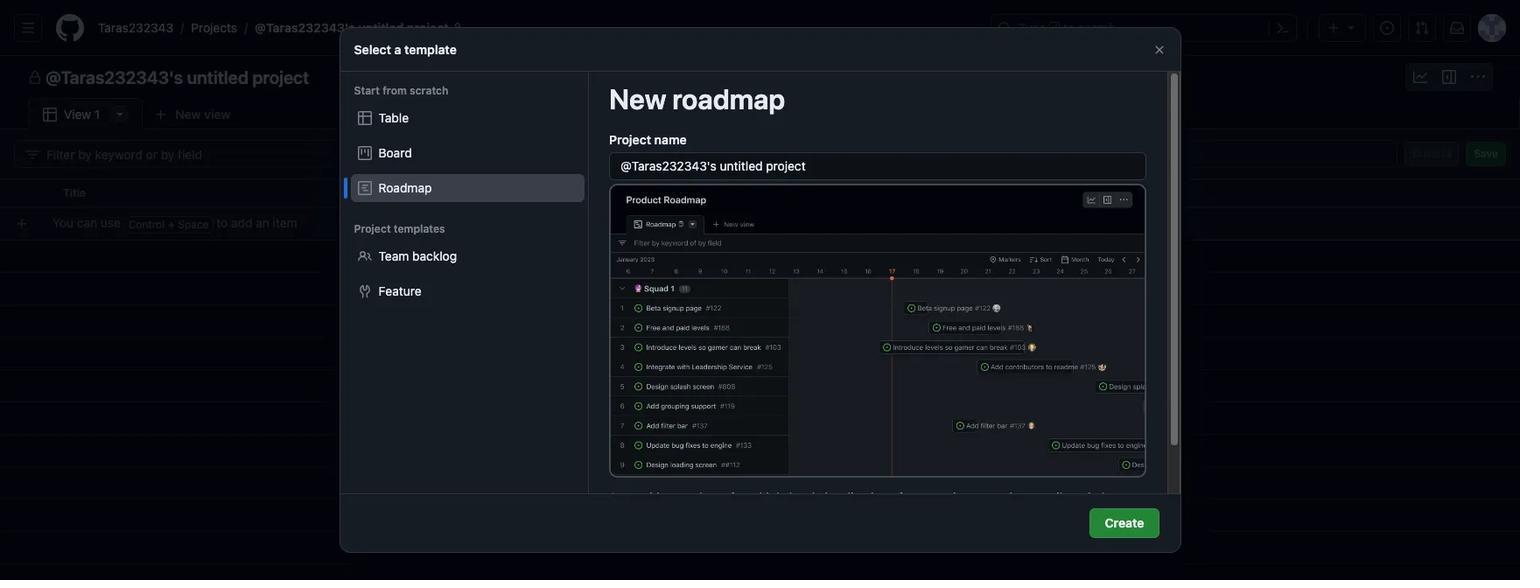 Task type: vqa. For each thing, say whether or not it's contained in the screenshot.
Conversation
no



Task type: describe. For each thing, give the bounding box(es) containing it.
start for start with a roadmap for a high-level visualization of your project over time. easily switch to a table or board layout at any time.
[[609, 491, 637, 506]]

save
[[1474, 147, 1499, 160]]

discard
[[1413, 147, 1452, 160]]

new roadmap
[[609, 82, 786, 116]]

use
[[101, 215, 121, 230]]

view 1
[[64, 107, 100, 122]]

project navigation
[[0, 56, 1521, 98]]

start from scratch element
[[340, 104, 588, 202]]

sc 9kayk9 0 image down git pull request image
[[1414, 70, 1428, 84]]

triangle down image
[[1345, 20, 1359, 34]]

team backlog element
[[351, 242, 585, 271]]

notifications image
[[1451, 21, 1465, 35]]

taras232343 / projects /
[[98, 20, 248, 35]]

column header inside grid
[[0, 179, 53, 208]]

layout
[[692, 509, 726, 524]]

can
[[77, 215, 97, 230]]

create new item or add existing item image
[[15, 217, 29, 231]]

people image
[[358, 249, 372, 263]]

tab list containing new view
[[28, 98, 270, 130]]

item
[[273, 215, 297, 230]]

high-
[[759, 491, 789, 506]]

roadmap
[[379, 180, 432, 195]]

select a template alert dialog
[[340, 28, 1180, 552]]

name
[[655, 132, 687, 147]]

select
[[354, 42, 391, 57]]

project for project name
[[609, 132, 651, 147]]

view
[[204, 106, 231, 121]]

your
[[906, 491, 931, 506]]

you can use control + space to add an item
[[53, 215, 297, 231]]

level
[[789, 491, 815, 506]]

board element
[[351, 139, 585, 167]]

lock image
[[452, 23, 463, 33]]

new for new view
[[175, 106, 201, 121]]

projects link
[[184, 14, 244, 42]]

template
[[404, 42, 457, 57]]

homepage image
[[56, 14, 84, 42]]

board
[[656, 509, 689, 524]]

row inside grid
[[7, 207, 1521, 240]]

with
[[640, 491, 664, 506]]

view
[[64, 107, 91, 122]]

team
[[379, 249, 409, 263]]

grid containing you can use
[[0, 179, 1521, 580]]

@taras232343's inside list
[[255, 20, 355, 35]]

a up 'board'
[[667, 491, 674, 506]]

sc 9kayk9 0 image down the 'notifications' icon
[[1443, 70, 1457, 84]]

projects
[[191, 20, 237, 35]]

sc 9kayk9 0 image for view 1 link
[[43, 108, 57, 122]]

project name
[[609, 132, 687, 147]]

feature
[[379, 284, 422, 299]]

backlog
[[412, 249, 457, 263]]

for
[[730, 491, 746, 506]]

0 vertical spatial roadmap
[[673, 82, 786, 116]]

issue opened image
[[1381, 21, 1395, 35]]

type
[[1019, 20, 1047, 35]]

new roadmap region
[[0, 0, 1521, 580]]

table
[[379, 110, 409, 125]]

1 horizontal spatial time.
[[1005, 491, 1034, 506]]

at
[[729, 509, 740, 524]]

roadmap element
[[351, 174, 585, 202]]

sc 9kayk9 0 image up save
[[1472, 70, 1486, 84]]

@taras232343's untitled project inside project navigation
[[46, 67, 309, 88]]

new view
[[175, 106, 231, 121]]

project inside list
[[407, 20, 449, 35]]

0 horizontal spatial time.
[[767, 509, 795, 524]]

close image
[[1152, 43, 1166, 57]]

board
[[379, 145, 412, 160]]

start with a roadmap for a high-level visualization of your project over time. easily switch to a table or board layout at any time. image
[[609, 184, 1146, 478]]

1 horizontal spatial to
[[1064, 20, 1075, 35]]

type / to search
[[1019, 20, 1116, 35]]

row containing title
[[0, 179, 1521, 208]]



Task type: locate. For each thing, give the bounding box(es) containing it.
1 vertical spatial project
[[354, 222, 391, 235]]

1 vertical spatial start
[[609, 491, 637, 506]]

2 vertical spatial to
[[1112, 491, 1124, 506]]

0 horizontal spatial /
[[180, 21, 184, 35]]

project left name
[[609, 132, 651, 147]]

table element
[[351, 104, 585, 132]]

sc 9kayk9 0 image
[[43, 108, 57, 122], [25, 148, 39, 162]]

to left 'add'
[[216, 215, 228, 230]]

1 vertical spatial untitled
[[187, 67, 249, 88]]

0 vertical spatial project
[[609, 132, 651, 147]]

row containing you can use
[[7, 207, 1521, 240]]

0 horizontal spatial to
[[216, 215, 228, 230]]

0 vertical spatial @taras232343's
[[255, 20, 355, 35]]

roadmap up view filters region
[[673, 82, 786, 116]]

assignees column options image
[[767, 186, 781, 200]]

@taras232343's untitled project up select
[[255, 20, 449, 35]]

to right switch
[[1112, 491, 1124, 506]]

/ inside type / to search
[[1052, 23, 1058, 35]]

templates
[[394, 222, 445, 235]]

list
[[91, 14, 980, 42]]

roadmap up layout
[[677, 491, 727, 506]]

0 vertical spatial untitled
[[358, 20, 404, 35]]

row down view filters region
[[0, 179, 1521, 208]]

untitled inside project navigation
[[187, 67, 249, 88]]

control
[[128, 218, 165, 231]]

0 vertical spatial start
[[354, 84, 380, 97]]

2 horizontal spatial /
[[1052, 23, 1058, 35]]

easily
[[1037, 491, 1069, 506]]

to inside you can use control + space to add an item
[[216, 215, 228, 230]]

0 vertical spatial to
[[1064, 20, 1075, 35]]

new for new roadmap
[[609, 82, 667, 116]]

0 vertical spatial sc 9kayk9 0 image
[[43, 108, 57, 122]]

@taras232343's
[[255, 20, 355, 35], [46, 67, 183, 88]]

view filters region
[[14, 140, 1507, 168]]

tab list
[[28, 98, 270, 130]]

search
[[1078, 20, 1116, 35]]

add
[[231, 215, 253, 230]]

column header
[[0, 179, 53, 208]]

view 1 link
[[28, 98, 143, 130]]

title
[[63, 186, 86, 200]]

to inside start with a roadmap for a high-level visualization of your project over time. easily switch to a table or board layout at any time.
[[1112, 491, 1124, 506]]

@taras232343's untitled project
[[255, 20, 449, 35], [46, 67, 309, 88]]

row down assignees column options icon
[[7, 207, 1521, 240]]

Project name text field
[[610, 153, 1145, 179]]

@taras232343's up select
[[255, 20, 355, 35]]

sc 9kayk9 0 image up view 1 link
[[28, 71, 42, 85]]

@taras232343's untitled project link
[[248, 14, 470, 42]]

any
[[744, 509, 764, 524]]

row
[[0, 179, 1521, 208], [7, 207, 1521, 240]]

1 horizontal spatial start
[[609, 491, 637, 506]]

project templates
[[354, 222, 445, 235]]

visualization
[[819, 491, 888, 506]]

0 horizontal spatial project
[[354, 222, 391, 235]]

start inside start with a roadmap for a high-level visualization of your project over time. easily switch to a table or board layout at any time.
[[609, 491, 637, 506]]

0 horizontal spatial @taras232343's
[[46, 67, 183, 88]]

roadmap inside start with a roadmap for a high-level visualization of your project over time. easily switch to a table or board layout at any time.
[[677, 491, 727, 506]]

1 vertical spatial project
[[253, 67, 309, 88]]

1 horizontal spatial sc 9kayk9 0 image
[[43, 108, 57, 122]]

sc 9kayk9 0 image inside view 1 link
[[43, 108, 57, 122]]

sc 9kayk9 0 image down view 1 link
[[25, 148, 39, 162]]

0 vertical spatial time.
[[1005, 491, 1034, 506]]

untitled up view
[[187, 67, 249, 88]]

table
[[609, 509, 637, 524]]

sc 9kayk9 0 image for view filters region
[[25, 148, 39, 162]]

1 vertical spatial to
[[216, 215, 228, 230]]

0 horizontal spatial new
[[175, 106, 201, 121]]

view options for view 1 image
[[113, 107, 127, 121]]

new up project name
[[609, 82, 667, 116]]

1 vertical spatial time.
[[767, 509, 795, 524]]

from
[[383, 84, 407, 97]]

status column options image
[[942, 186, 956, 200]]

new left view
[[175, 106, 201, 121]]

0 horizontal spatial project
[[253, 67, 309, 88]]

space
[[178, 218, 209, 231]]

project up people icon
[[354, 222, 391, 235]]

a right switch
[[1127, 491, 1134, 506]]

/ right projects
[[244, 21, 248, 35]]

new view button
[[143, 100, 242, 128]]

assignees
[[633, 186, 686, 200]]

status
[[808, 186, 841, 200]]

a right select
[[394, 42, 401, 57]]

sc 9kayk9 0 image inside view filters region
[[25, 148, 39, 162]]

tab panel
[[0, 130, 1521, 580]]

start with a roadmap for a high-level visualization of your project over time. easily switch to a table or board layout at any time.
[[609, 491, 1134, 524]]

to left search
[[1064, 20, 1075, 35]]

project roadmap image
[[358, 181, 372, 195]]

tab panel containing you can use
[[0, 130, 1521, 580]]

2 horizontal spatial to
[[1112, 491, 1124, 506]]

+
[[168, 218, 175, 231]]

1 horizontal spatial project
[[609, 132, 651, 147]]

start from scratch
[[354, 84, 449, 97]]

sc 9kayk9 0 image
[[1414, 70, 1428, 84], [1443, 70, 1457, 84], [1472, 70, 1486, 84], [28, 71, 42, 85]]

untitled up select
[[358, 20, 404, 35]]

2 horizontal spatial project
[[935, 491, 974, 506]]

/ for type
[[1052, 23, 1058, 35]]

project
[[407, 20, 449, 35], [253, 67, 309, 88], [935, 491, 974, 506]]

feature element
[[351, 278, 585, 306]]

add field image
[[987, 186, 1001, 200]]

project inside start with a roadmap for a high-level visualization of your project over time. easily switch to a table or board layout at any time.
[[935, 491, 974, 506]]

start for start from scratch
[[354, 84, 380, 97]]

untitled inside list
[[358, 20, 404, 35]]

project image
[[358, 146, 372, 160]]

1 vertical spatial @taras232343's
[[46, 67, 183, 88]]

1
[[94, 107, 100, 122]]

time.
[[1005, 491, 1034, 506], [767, 509, 795, 524]]

1 horizontal spatial project
[[407, 20, 449, 35]]

2 vertical spatial project
[[935, 491, 974, 506]]

new
[[609, 82, 667, 116], [175, 106, 201, 121]]

new inside select a template alert dialog
[[609, 82, 667, 116]]

sc 9kayk9 0 image left view
[[43, 108, 57, 122]]

0 horizontal spatial sc 9kayk9 0 image
[[25, 148, 39, 162]]

1 horizontal spatial /
[[244, 21, 248, 35]]

a right for
[[749, 491, 756, 506]]

1 vertical spatial @taras232343's untitled project
[[46, 67, 309, 88]]

untitled
[[358, 20, 404, 35], [187, 67, 249, 88]]

1 horizontal spatial untitled
[[358, 20, 404, 35]]

table image
[[358, 111, 372, 125]]

a
[[394, 42, 401, 57], [667, 491, 674, 506], [749, 491, 756, 506], [1127, 491, 1134, 506]]

grid
[[0, 179, 1521, 580]]

@taras232343's untitled project up new view popup button
[[46, 67, 309, 88]]

roadmap
[[673, 82, 786, 116], [677, 491, 727, 506]]

@taras232343's up view options for view 1 image
[[46, 67, 183, 88]]

0 horizontal spatial start
[[354, 84, 380, 97]]

taras232343 link
[[91, 14, 180, 42]]

tools image
[[358, 285, 372, 299]]

start up table at the left bottom
[[609, 491, 637, 506]]

@taras232343's untitled project inside list
[[255, 20, 449, 35]]

or
[[641, 509, 652, 524]]

time. down high-
[[767, 509, 795, 524]]

1 horizontal spatial @taras232343's
[[255, 20, 355, 35]]

you
[[53, 215, 74, 230]]

of
[[892, 491, 903, 506]]

plus image
[[1327, 21, 1341, 35]]

1 horizontal spatial new
[[609, 82, 667, 116]]

1 vertical spatial sc 9kayk9 0 image
[[25, 148, 39, 162]]

new inside popup button
[[175, 106, 201, 121]]

to
[[1064, 20, 1075, 35], [216, 215, 228, 230], [1112, 491, 1124, 506]]

0 horizontal spatial untitled
[[187, 67, 249, 88]]

command palette image
[[1276, 21, 1290, 35]]

select a template
[[354, 42, 457, 57]]

project for project templates
[[354, 222, 391, 235]]

team backlog
[[379, 249, 457, 263]]

0 vertical spatial @taras232343's untitled project
[[255, 20, 449, 35]]

project templates element
[[340, 242, 588, 306]]

save button
[[1466, 142, 1507, 166]]

start
[[354, 84, 380, 97], [609, 491, 637, 506]]

@taras232343's inside project navigation
[[46, 67, 183, 88]]

taras232343
[[98, 20, 173, 35]]

time. right over
[[1005, 491, 1034, 506]]

over
[[978, 491, 1002, 506]]

start up the table icon
[[354, 84, 380, 97]]

/ right type
[[1052, 23, 1058, 35]]

git pull request image
[[1416, 21, 1430, 35]]

an
[[256, 215, 270, 230]]

/ for taras232343
[[180, 21, 184, 35]]

/ left projects
[[180, 21, 184, 35]]

list containing taras232343
[[91, 14, 980, 42]]

0 vertical spatial project
[[407, 20, 449, 35]]

/
[[180, 21, 184, 35], [244, 21, 248, 35], [1052, 23, 1058, 35]]

scratch
[[410, 84, 449, 97]]

switch
[[1073, 491, 1109, 506]]

project inside navigation
[[253, 67, 309, 88]]

1 vertical spatial roadmap
[[677, 491, 727, 506]]

project
[[609, 132, 651, 147], [354, 222, 391, 235]]

discard button
[[1405, 142, 1459, 166]]



